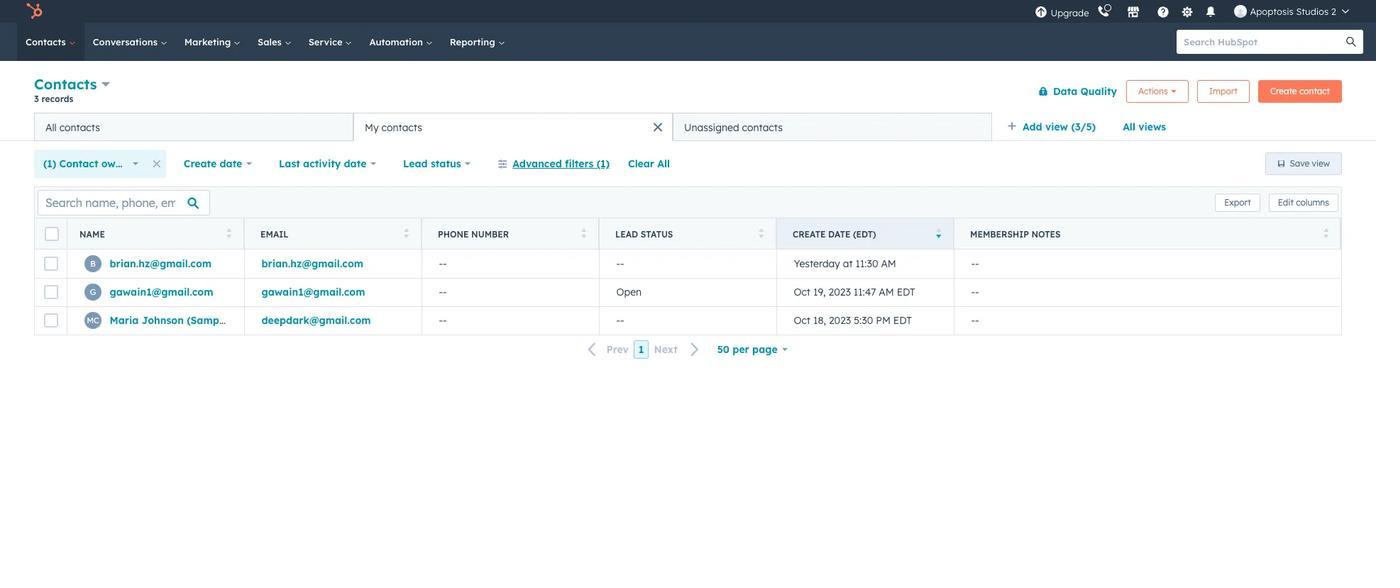 Task type: describe. For each thing, give the bounding box(es) containing it.
1
[[639, 343, 644, 356]]

contact
[[59, 158, 98, 170]]

upgrade image
[[1035, 6, 1048, 19]]

prev
[[606, 344, 629, 356]]

edit
[[1278, 197, 1294, 208]]

oct 19, 2023 11:47 am edt
[[794, 286, 915, 299]]

maria
[[110, 315, 139, 327]]

1 gawain1@gmail.com from the left
[[110, 286, 213, 299]]

brian.hz@gmail.com inside button
[[262, 257, 363, 270]]

email
[[260, 229, 289, 240]]

hubspot link
[[17, 3, 53, 20]]

membership notes
[[970, 229, 1061, 240]]

date
[[828, 229, 851, 240]]

export button
[[1215, 193, 1260, 212]]

notifications image
[[1205, 6, 1217, 19]]

1 button
[[634, 341, 649, 359]]

help button
[[1151, 0, 1176, 23]]

save view
[[1290, 158, 1330, 169]]

lead status
[[403, 158, 461, 170]]

phone number
[[438, 229, 509, 240]]

(1) contact owner
[[43, 158, 132, 170]]

descending sort. press to sort ascending. element
[[936, 228, 941, 240]]

edt for oct 18, 2023 5:30 pm edt
[[893, 315, 912, 327]]

11:47
[[854, 286, 876, 299]]

create for create contact
[[1270, 86, 1297, 96]]

all contacts button
[[34, 113, 353, 141]]

date inside popup button
[[220, 158, 242, 170]]

oct for oct 18, 2023 5:30 pm edt
[[794, 315, 810, 327]]

(1) inside popup button
[[43, 158, 56, 170]]

export
[[1224, 197, 1251, 208]]

view for add
[[1045, 121, 1068, 133]]

service link
[[300, 23, 361, 61]]

clear
[[628, 158, 654, 170]]

import button
[[1197, 80, 1250, 103]]

edt for oct 19, 2023 11:47 am edt
[[897, 286, 915, 299]]

phone
[[438, 229, 469, 240]]

1 brian.hz@gmail.com from the left
[[110, 257, 212, 270]]

conversations link
[[84, 23, 176, 61]]

press to sort. element for phone number
[[581, 228, 586, 240]]

all inside button
[[657, 158, 670, 170]]

edit columns button
[[1269, 193, 1338, 212]]

contacts link
[[17, 23, 84, 61]]

0 vertical spatial contacts
[[26, 36, 69, 48]]

per
[[733, 343, 749, 356]]

next button
[[649, 341, 708, 359]]

1 gawain1@gmail.com link from the left
[[110, 286, 213, 299]]

Search name, phone, email addresses, or company search field
[[38, 190, 210, 215]]

conversations
[[93, 36, 160, 48]]

Search HubSpot search field
[[1177, 30, 1350, 54]]

date inside popup button
[[344, 158, 366, 170]]

edit columns
[[1278, 197, 1329, 208]]

last activity date button
[[270, 150, 385, 178]]

brian.hz@gmail.com link inside brian.hz@gmail.com button
[[262, 257, 363, 270]]

clear all button
[[619, 150, 679, 178]]

create date (edt)
[[793, 229, 876, 240]]

gawain1@gmail.com inside button
[[262, 286, 365, 299]]

notes
[[1032, 229, 1061, 240]]

prev button
[[579, 341, 634, 359]]

studios
[[1296, 6, 1329, 17]]

save
[[1290, 158, 1309, 169]]

descending sort. press to sort ascending. image
[[936, 228, 941, 238]]

view for save
[[1312, 158, 1330, 169]]

at
[[843, 257, 853, 270]]

clear all
[[628, 158, 670, 170]]

import
[[1209, 86, 1238, 96]]

membership
[[970, 229, 1029, 240]]

actions button
[[1126, 80, 1188, 103]]

marketing
[[184, 36, 234, 48]]

automation link
[[361, 23, 441, 61]]

contacts button
[[34, 74, 110, 94]]

2023 for 19,
[[829, 286, 851, 299]]

lead status button
[[394, 150, 480, 178]]

(1) inside button
[[597, 158, 610, 170]]

status
[[431, 158, 461, 170]]

press to sort. image for lead status
[[758, 228, 764, 238]]

service
[[308, 36, 345, 48]]

all views
[[1123, 121, 1166, 133]]

columns
[[1296, 197, 1329, 208]]

(3/5)
[[1071, 121, 1096, 133]]

upgrade
[[1051, 7, 1089, 18]]

create for create date
[[184, 158, 217, 170]]

brian.hz@gmail.com button
[[244, 250, 422, 278]]

number
[[471, 229, 509, 240]]

press to sort. image for phone number
[[581, 228, 586, 238]]

create contact button
[[1258, 80, 1342, 103]]

all contacts
[[45, 121, 100, 134]]

reporting link
[[441, 23, 513, 61]]

calling icon button
[[1092, 2, 1116, 21]]

11:30
[[855, 257, 878, 270]]

all for all contacts
[[45, 121, 57, 134]]

press to sort. image for membership notes
[[1323, 228, 1328, 238]]

(sample
[[187, 315, 228, 327]]

1 brian.hz@gmail.com link from the left
[[110, 257, 212, 270]]

lead status
[[615, 229, 673, 240]]

add view (3/5) button
[[998, 113, 1114, 141]]

press to sort. image
[[403, 228, 409, 238]]

activity
[[303, 158, 341, 170]]

oct for oct 19, 2023 11:47 am edt
[[794, 286, 810, 299]]

search button
[[1339, 30, 1363, 54]]



Task type: vqa. For each thing, say whether or not it's contained in the screenshot.
deepdark@gmail.com 'button'
yes



Task type: locate. For each thing, give the bounding box(es) containing it.
2 brian.hz@gmail.com link from the left
[[262, 257, 363, 270]]

4 press to sort. image from the left
[[1323, 228, 1328, 238]]

2 horizontal spatial create
[[1270, 86, 1297, 96]]

press to sort. element for email
[[403, 228, 409, 240]]

0 vertical spatial view
[[1045, 121, 1068, 133]]

2 brian.hz@gmail.com from the left
[[262, 257, 363, 270]]

(1) right filters
[[597, 158, 610, 170]]

deepdark@gmail.com
[[262, 315, 371, 327]]

-- button
[[422, 250, 599, 278], [599, 250, 776, 278], [954, 250, 1341, 278], [422, 278, 599, 307], [954, 278, 1341, 307], [422, 307, 599, 335], [599, 307, 776, 335], [954, 307, 1341, 335]]

my contacts button
[[353, 113, 673, 141]]

contacts right 'unassigned'
[[742, 121, 783, 134]]

-
[[439, 257, 443, 270], [443, 257, 447, 270], [616, 257, 620, 270], [620, 257, 624, 270], [971, 257, 975, 270], [975, 257, 979, 270], [439, 286, 443, 299], [443, 286, 447, 299], [971, 286, 975, 299], [975, 286, 979, 299], [439, 315, 443, 327], [443, 315, 447, 327], [616, 315, 620, 327], [620, 315, 624, 327], [971, 315, 975, 327], [975, 315, 979, 327]]

actions
[[1138, 86, 1168, 96]]

create for create date (edt)
[[793, 229, 826, 240]]

contacts for unassigned contacts
[[742, 121, 783, 134]]

reporting
[[450, 36, 498, 48]]

view inside 'popup button'
[[1045, 121, 1068, 133]]

hubspot image
[[26, 3, 43, 20]]

brian.hz@gmail.com up the johnson
[[110, 257, 212, 270]]

press to sort. element
[[226, 228, 231, 240], [403, 228, 409, 240], [581, 228, 586, 240], [758, 228, 764, 240], [1323, 228, 1328, 240]]

2 contacts from the left
[[382, 121, 422, 134]]

1 horizontal spatial (1)
[[597, 158, 610, 170]]

gawain1@gmail.com up the johnson
[[110, 286, 213, 299]]

2 horizontal spatial all
[[1123, 121, 1135, 133]]

lead inside popup button
[[403, 158, 428, 170]]

view right the add
[[1045, 121, 1068, 133]]

50 per page button
[[708, 336, 797, 364]]

5 press to sort. element from the left
[[1323, 228, 1328, 240]]

data quality button
[[1029, 77, 1118, 105]]

3
[[34, 94, 39, 104]]

0 horizontal spatial create
[[184, 158, 217, 170]]

view inside button
[[1312, 158, 1330, 169]]

all for all views
[[1123, 121, 1135, 133]]

am
[[881, 257, 896, 270], [879, 286, 894, 299]]

save view button
[[1265, 153, 1342, 175]]

0 horizontal spatial date
[[220, 158, 242, 170]]

my
[[365, 121, 379, 134]]

4 press to sort. element from the left
[[758, 228, 764, 240]]

notifications button
[[1199, 0, 1223, 23]]

1 vertical spatial am
[[879, 286, 894, 299]]

3 contacts from the left
[[742, 121, 783, 134]]

brian.hz@gmail.com up gawain1@gmail.com button
[[262, 257, 363, 270]]

pagination navigation
[[579, 341, 708, 359]]

data
[[1053, 85, 1077, 98]]

contacts inside all contacts button
[[59, 121, 100, 134]]

oct 18, 2023 5:30 pm edt
[[794, 315, 912, 327]]

1 horizontal spatial gawain1@gmail.com
[[262, 286, 365, 299]]

0 vertical spatial edt
[[897, 286, 915, 299]]

3 press to sort. element from the left
[[581, 228, 586, 240]]

contacts inside popup button
[[34, 75, 97, 93]]

status
[[641, 229, 673, 240]]

contact)
[[231, 315, 274, 327]]

1 contacts from the left
[[59, 121, 100, 134]]

contacts
[[59, 121, 100, 134], [382, 121, 422, 134], [742, 121, 783, 134]]

(1) left contact
[[43, 158, 56, 170]]

create left date on the right of page
[[793, 229, 826, 240]]

0 vertical spatial am
[[881, 257, 896, 270]]

brian.hz@gmail.com link up gawain1@gmail.com button
[[262, 257, 363, 270]]

2 gawain1@gmail.com from the left
[[262, 286, 365, 299]]

menu
[[1034, 0, 1359, 23]]

contacts banner
[[34, 73, 1342, 113]]

50
[[717, 343, 730, 356]]

1 horizontal spatial gawain1@gmail.com link
[[262, 286, 365, 299]]

1 vertical spatial edt
[[893, 315, 912, 327]]

0 vertical spatial oct
[[794, 286, 810, 299]]

my contacts
[[365, 121, 422, 134]]

sales link
[[249, 23, 300, 61]]

1 vertical spatial oct
[[794, 315, 810, 327]]

maria johnson (sample contact) link
[[110, 315, 274, 327]]

records
[[42, 94, 73, 104]]

1 vertical spatial lead
[[615, 229, 638, 240]]

gawain1@gmail.com link inside button
[[262, 286, 365, 299]]

marketing link
[[176, 23, 249, 61]]

1 horizontal spatial brian.hz@gmail.com
[[262, 257, 363, 270]]

edt
[[897, 286, 915, 299], [893, 315, 912, 327]]

automation
[[369, 36, 426, 48]]

2 horizontal spatial contacts
[[742, 121, 783, 134]]

contacts
[[26, 36, 69, 48], [34, 75, 97, 93]]

gawain1@gmail.com up deepdark@gmail.com "link"
[[262, 286, 365, 299]]

1 horizontal spatial lead
[[615, 229, 638, 240]]

3 records
[[34, 94, 73, 104]]

1 press to sort. image from the left
[[226, 228, 231, 238]]

create contact
[[1270, 86, 1330, 96]]

1 2023 from the top
[[829, 286, 851, 299]]

2 (1) from the left
[[597, 158, 610, 170]]

press to sort. element for lead status
[[758, 228, 764, 240]]

0 horizontal spatial brian.hz@gmail.com
[[110, 257, 212, 270]]

1 vertical spatial create
[[184, 158, 217, 170]]

help image
[[1157, 6, 1170, 19]]

oct left 19,
[[794, 286, 810, 299]]

maria johnson (sample contact)
[[110, 315, 274, 327]]

settings image
[[1181, 6, 1194, 19]]

advanced filters (1) button
[[489, 150, 619, 178]]

brian.hz@gmail.com link up the johnson
[[110, 257, 212, 270]]

0 horizontal spatial lead
[[403, 158, 428, 170]]

0 horizontal spatial view
[[1045, 121, 1068, 133]]

18,
[[813, 315, 826, 327]]

deepdark@gmail.com link
[[262, 315, 371, 327]]

last
[[279, 158, 300, 170]]

unassigned
[[684, 121, 739, 134]]

next
[[654, 344, 677, 356]]

create inside button
[[1270, 86, 1297, 96]]

50 per page
[[717, 343, 778, 356]]

edt right pm
[[893, 315, 912, 327]]

settings link
[[1178, 4, 1196, 19]]

menu containing apoptosis studios 2
[[1034, 0, 1359, 23]]

deepdark@gmail.com button
[[244, 307, 422, 335]]

1 (1) from the left
[[43, 158, 56, 170]]

0 horizontal spatial contacts
[[59, 121, 100, 134]]

3 press to sort. image from the left
[[758, 228, 764, 238]]

sales
[[258, 36, 284, 48]]

lead for lead status
[[403, 158, 428, 170]]

advanced filters (1)
[[513, 158, 610, 170]]

view right save
[[1312, 158, 1330, 169]]

last activity date
[[279, 158, 366, 170]]

0 vertical spatial lead
[[403, 158, 428, 170]]

1 vertical spatial contacts
[[34, 75, 97, 93]]

contacts up records
[[34, 75, 97, 93]]

open button
[[599, 278, 776, 307]]

1 horizontal spatial contacts
[[382, 121, 422, 134]]

oct left 18,
[[794, 315, 810, 327]]

date right activity
[[344, 158, 366, 170]]

1 press to sort. element from the left
[[226, 228, 231, 240]]

1 vertical spatial 2023
[[829, 315, 851, 327]]

1 horizontal spatial create
[[793, 229, 826, 240]]

quality
[[1080, 85, 1117, 98]]

marketplaces image
[[1127, 6, 1140, 19]]

unassigned contacts
[[684, 121, 783, 134]]

gawain1@gmail.com link up deepdark@gmail.com "link"
[[262, 286, 365, 299]]

marketplaces button
[[1119, 0, 1149, 23]]

2 press to sort. element from the left
[[403, 228, 409, 240]]

1 horizontal spatial view
[[1312, 158, 1330, 169]]

filters
[[565, 158, 594, 170]]

0 vertical spatial 2023
[[829, 286, 851, 299]]

name
[[79, 229, 105, 240]]

am right 11:47
[[879, 286, 894, 299]]

tara schultz image
[[1234, 5, 1247, 18]]

create left contact
[[1270, 86, 1297, 96]]

all left views
[[1123, 121, 1135, 133]]

owner
[[101, 158, 132, 170]]

contacts for all contacts
[[59, 121, 100, 134]]

create down all contacts button
[[184, 158, 217, 170]]

press to sort. image
[[226, 228, 231, 238], [581, 228, 586, 238], [758, 228, 764, 238], [1323, 228, 1328, 238]]

5:30
[[854, 315, 873, 327]]

gawain1@gmail.com
[[110, 286, 213, 299], [262, 286, 365, 299]]

search image
[[1346, 37, 1356, 47]]

2
[[1331, 6, 1336, 17]]

0 vertical spatial create
[[1270, 86, 1297, 96]]

2 oct from the top
[[794, 315, 810, 327]]

contacts inside unassigned contacts button
[[742, 121, 783, 134]]

2023 for 18,
[[829, 315, 851, 327]]

unassigned contacts button
[[673, 113, 992, 141]]

contacts down records
[[59, 121, 100, 134]]

(1)
[[43, 158, 56, 170], [597, 158, 610, 170]]

all right clear
[[657, 158, 670, 170]]

contacts inside my contacts button
[[382, 121, 422, 134]]

2 date from the left
[[344, 158, 366, 170]]

brian.hz@gmail.com
[[110, 257, 212, 270], [262, 257, 363, 270]]

2 press to sort. image from the left
[[581, 228, 586, 238]]

0 horizontal spatial brian.hz@gmail.com link
[[110, 257, 212, 270]]

press to sort. element for membership notes
[[1323, 228, 1328, 240]]

--
[[439, 257, 447, 270], [616, 257, 624, 270], [971, 257, 979, 270], [439, 286, 447, 299], [971, 286, 979, 299], [439, 315, 447, 327], [616, 315, 624, 327], [971, 315, 979, 327]]

add
[[1023, 121, 1042, 133]]

1 date from the left
[[220, 158, 242, 170]]

all views link
[[1114, 113, 1175, 141]]

all down 3 records
[[45, 121, 57, 134]]

1 oct from the top
[[794, 286, 810, 299]]

0 horizontal spatial all
[[45, 121, 57, 134]]

views
[[1138, 121, 1166, 133]]

2 vertical spatial create
[[793, 229, 826, 240]]

date
[[220, 158, 242, 170], [344, 158, 366, 170]]

date down all contacts button
[[220, 158, 242, 170]]

all inside button
[[45, 121, 57, 134]]

1 horizontal spatial brian.hz@gmail.com link
[[262, 257, 363, 270]]

0 horizontal spatial (1)
[[43, 158, 56, 170]]

add view (3/5)
[[1023, 121, 1096, 133]]

0 horizontal spatial gawain1@gmail.com
[[110, 286, 213, 299]]

apoptosis
[[1250, 6, 1294, 17]]

johnson
[[142, 315, 184, 327]]

gawain1@gmail.com link
[[110, 286, 213, 299], [262, 286, 365, 299]]

lead for lead status
[[615, 229, 638, 240]]

yesterday
[[794, 257, 840, 270]]

2023 right 18,
[[829, 315, 851, 327]]

apoptosis studios 2 button
[[1226, 0, 1358, 23]]

gawain1@gmail.com button
[[244, 278, 422, 307]]

contacts down hubspot link
[[26, 36, 69, 48]]

contacts for my contacts
[[382, 121, 422, 134]]

create inside popup button
[[184, 158, 217, 170]]

page
[[752, 343, 778, 356]]

2 2023 from the top
[[829, 315, 851, 327]]

0 horizontal spatial gawain1@gmail.com link
[[110, 286, 213, 299]]

2 gawain1@gmail.com link from the left
[[262, 286, 365, 299]]

edt right 11:47
[[897, 286, 915, 299]]

2023 right 19,
[[829, 286, 851, 299]]

1 vertical spatial view
[[1312, 158, 1330, 169]]

gawain1@gmail.com link up the johnson
[[110, 286, 213, 299]]

(1) contact owner button
[[34, 150, 147, 178]]

all
[[1123, 121, 1135, 133], [45, 121, 57, 134], [657, 158, 670, 170]]

create date button
[[174, 150, 261, 178]]

am right 11:30
[[881, 257, 896, 270]]

calling icon image
[[1097, 6, 1110, 18]]

19,
[[813, 286, 826, 299]]

1 horizontal spatial all
[[657, 158, 670, 170]]

1 horizontal spatial date
[[344, 158, 366, 170]]

contacts right my
[[382, 121, 422, 134]]



